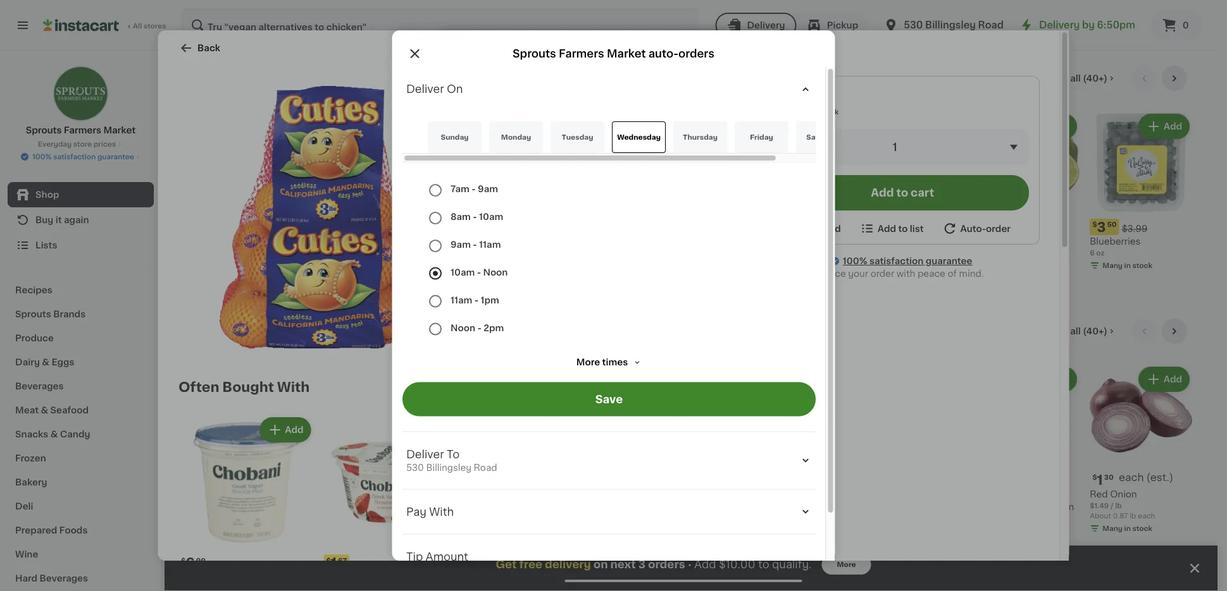 Task type: vqa. For each thing, say whether or not it's contained in the screenshot.
'Sprouts'
yes



Task type: locate. For each thing, give the bounding box(es) containing it.
mandarins
[[531, 131, 577, 140]]

9am right 7am
[[478, 185, 498, 194]]

ingredients:
[[476, 131, 529, 140]]

2 organic non-gmo from the left
[[416, 460, 487, 467]]

10am up recurring delivery starts
[[479, 213, 503, 222]]

all inside popup button
[[1071, 581, 1081, 589]]

(est.) up banana $0.59 / lb about 0.43 lb each
[[362, 220, 389, 230]]

add inside treatment tracker modal dialog
[[695, 560, 717, 571]]

minimum.
[[642, 510, 679, 517]]

best
[[190, 578, 222, 592]]

sprouts farmers market logo image up sunday
[[449, 109, 466, 125]]

$0.59
[[302, 250, 323, 257]]

1 vertical spatial you
[[479, 530, 492, 537]]

2 vertical spatial auto-
[[449, 287, 480, 298]]

0 vertical spatial item
[[582, 91, 602, 99]]

to up until
[[470, 520, 477, 527]]

balsamic
[[537, 503, 578, 512]]

0 vertical spatial auto-
[[449, 72, 489, 85]]

0 horizontal spatial noon
[[450, 324, 475, 333]]

1 horizontal spatial 10am
[[479, 213, 503, 222]]

(est.) up red onion $1.49 / lb about 0.87 lb each
[[1147, 473, 1174, 483]]

order down 10am - noon
[[480, 287, 510, 298]]

tab list containing sunday
[[402, 122, 850, 163]]

0 horizontal spatial 10am
[[450, 268, 475, 277]]

onion inside yellow onion button
[[671, 491, 698, 499]]

view inside popup button
[[1047, 581, 1069, 589]]

eggs
[[52, 358, 74, 367]]

auto- inside "by adding this auto- order to cart, you agree to recurring charges for this item to any valid payment method on file until you cancel. price shown is per unit."
[[732, 510, 751, 517]]

beverages link
[[8, 375, 154, 399]]

1 vertical spatial 9am
[[450, 240, 471, 249]]

non- up the organic cucumber
[[338, 460, 356, 467]]

2 (40+) from the top
[[1083, 327, 1108, 336]]

many in stock down hass on the left of page
[[428, 262, 478, 269]]

0 horizontal spatial wine
[[15, 551, 38, 560]]

sprouts down recipes
[[15, 310, 51, 319]]

wine up the $10
[[608, 491, 630, 499]]

/ inside red onion $1.49 / lb about 0.87 lb each
[[1111, 503, 1114, 510]]

noon
[[483, 268, 508, 277], [450, 324, 475, 333]]

0 vertical spatial satisfaction
[[53, 154, 96, 161]]

0 horizontal spatial organic non-gmo
[[191, 460, 262, 467]]

valid
[[673, 520, 689, 527]]

1 onion from the left
[[671, 491, 698, 499]]

3 all from the top
[[1071, 581, 1081, 589]]

item carousel region containing 1
[[190, 66, 1193, 309]]

saved button
[[794, 221, 841, 237]]

2 horizontal spatial about
[[1090, 513, 1112, 520]]

make sure your auto-order total meets the $10 order minimum.
[[449, 510, 679, 517]]

in inside "about 0.41 lb each many in stock"
[[224, 272, 231, 279]]

treatment tracker modal dialog
[[165, 546, 1218, 592]]

organic banana image
[[492, 141, 523, 171]]

all for fresh vegetables
[[1071, 327, 1081, 336]]

noon up auto-order total
[[483, 268, 508, 277]]

delivery inside button
[[747, 21, 785, 30]]

1 horizontal spatial 11am
[[479, 240, 501, 249]]

99
[[433, 474, 443, 481], [196, 558, 205, 565], [487, 558, 496, 565], [632, 558, 641, 565]]

each right '0.43'
[[351, 260, 368, 267]]

& for meat
[[41, 406, 48, 415]]

sprouts farmers market logo image for sprouts
[[53, 66, 109, 122]]

more right qualify.
[[837, 562, 856, 569]]

1 (40+) from the top
[[1083, 74, 1108, 83]]

deliver every
[[449, 188, 496, 195]]

0 horizontal spatial more
[[576, 358, 600, 367]]

2 horizontal spatial delivery
[[1040, 21, 1080, 30]]

non- for organic green onions
[[450, 460, 468, 467]]

pay
[[406, 507, 426, 518]]

organic cilantro image
[[528, 141, 558, 171]]

add button
[[240, 115, 289, 138], [352, 115, 401, 138], [465, 115, 514, 138], [577, 115, 626, 138], [690, 115, 739, 138], [802, 115, 851, 138], [915, 115, 964, 138], [1028, 115, 1076, 138], [1140, 115, 1189, 138], [240, 368, 289, 391], [352, 368, 401, 391], [465, 368, 514, 391], [577, 368, 626, 391], [690, 368, 739, 391], [802, 368, 851, 391], [1028, 368, 1076, 391], [1140, 368, 1189, 391], [261, 419, 310, 442], [406, 419, 455, 442], [551, 419, 600, 442], [697, 419, 746, 442]]

guarantee
[[97, 154, 134, 161], [926, 257, 973, 266]]

market for sprouts farmers market
[[103, 126, 136, 135]]

11am down recurring delivery starts
[[479, 240, 501, 249]]

$ 1 67
[[326, 557, 347, 570]]

2 50 from the left
[[1108, 221, 1117, 228]]

in down hass on the left of page
[[449, 262, 456, 269]]

delivery by 6:50pm
[[1040, 21, 1136, 30]]

2 view all (40+) from the top
[[1047, 327, 1108, 336]]

many in stock down 0.87
[[1103, 526, 1153, 533]]

0 vertical spatial (40+)
[[1083, 74, 1108, 83]]

meets
[[567, 510, 591, 517]]

50
[[996, 221, 1005, 228], [1108, 221, 1117, 228]]

& inside snacks & candy link
[[50, 431, 58, 439]]

0 vertical spatial /
[[325, 250, 328, 257]]

0 horizontal spatial each (est.)
[[222, 220, 277, 230]]

0.43
[[326, 260, 341, 267]]

(est.) for 0
[[362, 220, 389, 230]]

sprouts inside dialog
[[513, 48, 556, 59]]

order up schedule
[[489, 72, 527, 85]]

with right bought on the bottom of page
[[277, 381, 309, 394]]

sprouts for sprouts farmers market auto-order details
[[449, 334, 494, 345]]

deliver inside deliver on dropdown button
[[406, 84, 444, 95]]

each (est.) inside $1.30 each (estimated) element
[[1119, 473, 1174, 483]]

blueberries
[[1090, 237, 1141, 246]]

add to list button
[[859, 221, 924, 237]]

1 horizontal spatial item
[[632, 520, 647, 527]]

many in stock down blueberries 6 oz
[[1103, 262, 1153, 269]]

main content containing 1
[[165, 51, 1218, 592]]

0 horizontal spatial this
[[563, 91, 580, 99]]

all stores
[[133, 22, 166, 29]]

1 horizontal spatial wine
[[608, 491, 630, 499]]

satisfaction down everyday store prices
[[53, 154, 96, 161]]

2 vertical spatial market
[[546, 334, 586, 345]]

everyday
[[38, 141, 72, 148]]

organic non-gmo
[[191, 460, 262, 467], [416, 460, 487, 467], [304, 460, 374, 467]]

farmers for sprouts farmers market auto-orders
[[559, 48, 605, 59]]

items inside the auto-order items set a schedule to receive this item regularly.
[[530, 72, 569, 85]]

1 $ 6 99 from the left
[[181, 557, 205, 570]]

1 horizontal spatial 530
[[471, 409, 485, 416]]

beets up "balsamic"
[[551, 491, 577, 499]]

more
[[501, 144, 525, 153]]

1 vertical spatial 3
[[639, 560, 646, 571]]

in
[[1067, 503, 1075, 512]]

farmers for sprouts farmers market
[[64, 126, 101, 135]]

0 horizontal spatial on
[[594, 560, 608, 571]]

50 for 0
[[996, 221, 1005, 228]]

auto- for total
[[449, 287, 480, 298]]

& down love
[[528, 503, 535, 512]]

1 horizontal spatial farmers
[[497, 334, 543, 345]]

non- up green
[[450, 460, 468, 467]]

$4.99 element
[[978, 472, 1080, 489]]

order inside "by adding this auto- order to cart, you agree to recurring charges for this item to any valid payment method on file until you cancel. price shown is per unit."
[[449, 520, 468, 527]]

3 view from the top
[[1047, 581, 1069, 589]]

2 banana from the left
[[302, 237, 336, 246]]

2 horizontal spatial farmers
[[559, 48, 605, 59]]

read more button
[[476, 142, 525, 154]]

product group
[[190, 111, 292, 284], [302, 111, 405, 284], [415, 111, 517, 273], [528, 111, 630, 273], [640, 111, 743, 258], [753, 111, 855, 258], [865, 111, 968, 263], [978, 111, 1080, 263], [1090, 111, 1193, 273], [190, 365, 292, 527], [302, 365, 405, 511], [415, 365, 517, 511], [528, 365, 630, 536], [640, 365, 743, 537], [753, 365, 855, 511], [978, 365, 1080, 548], [1090, 365, 1193, 537], [178, 415, 313, 592], [324, 415, 459, 592], [469, 415, 604, 592], [614, 415, 749, 592]]

onion for yellow
[[671, 491, 698, 499]]

(est.) inside $0.25 each (estimated) element
[[362, 220, 389, 230]]

1 vertical spatial this
[[717, 510, 730, 517]]

deliver inside deliver to 530 billingsley road
[[406, 449, 444, 460]]

organic celery
[[190, 491, 257, 499]]

item inside the auto-order items set a schedule to receive this item regularly.
[[582, 91, 602, 99]]

each inside "about 0.41 lb each many in stock"
[[237, 260, 254, 267]]

1 left 30
[[1098, 474, 1103, 487]]

view for best sellers
[[1047, 581, 1069, 589]]

of
[[948, 270, 957, 279]]

2 horizontal spatial (est.)
[[1147, 473, 1174, 483]]

50 for 3
[[1108, 221, 1117, 228]]

view all (40+) for second "view all (40+)" popup button from the bottom
[[1047, 74, 1108, 83]]

0 horizontal spatial you
[[479, 530, 492, 537]]

non- for organic celery
[[225, 460, 243, 467]]

0 vertical spatial delivery
[[486, 223, 515, 230]]

0 horizontal spatial item
[[582, 91, 602, 99]]

best sellers
[[190, 578, 273, 592]]

total up recurring
[[549, 510, 566, 517]]

store
[[73, 141, 92, 148]]

tip
[[406, 552, 423, 563]]

1 vertical spatial item
[[632, 520, 647, 527]]

delivery button
[[716, 13, 797, 38]]

- up auto-order total
[[477, 268, 481, 277]]

1 vertical spatial auto-
[[961, 224, 986, 233]]

item down minimum.
[[632, 520, 647, 527]]

brands
[[53, 310, 86, 319]]

in
[[811, 109, 817, 116], [900, 252, 906, 259], [449, 262, 456, 269], [1125, 262, 1131, 269], [224, 272, 231, 279], [337, 272, 343, 279], [224, 516, 231, 523], [1125, 526, 1131, 533]]

1 vertical spatial noon
[[450, 324, 475, 333]]

wine up hard
[[15, 551, 38, 560]]

0 horizontal spatial 530
[[406, 464, 424, 473]]

more for more
[[837, 562, 856, 569]]

0 horizontal spatial guarantee
[[97, 154, 134, 161]]

1 horizontal spatial about
[[302, 260, 324, 267]]

each (est.) inside $0.25 each (estimated) element
[[335, 220, 389, 230]]

- for 8am
[[473, 213, 477, 222]]

more left times
[[576, 358, 600, 367]]

market up 'prices'
[[103, 126, 136, 135]]

order inside the auto-order items set a schedule to receive this item regularly.
[[489, 72, 527, 85]]

0 horizontal spatial 530 billingsley road
[[471, 409, 542, 416]]

0 horizontal spatial market
[[103, 126, 136, 135]]

auto- inside button
[[961, 224, 986, 233]]

1 organic non-gmo from the left
[[191, 460, 262, 467]]

charges
[[575, 520, 604, 527]]

organic non-gmo for 0
[[416, 460, 487, 467]]

beverages down the wine link
[[40, 575, 88, 584]]

all
[[133, 22, 142, 29]]

2 view from the top
[[1047, 327, 1069, 336]]

2 item carousel region from the top
[[190, 319, 1193, 562]]

$ 6 99
[[181, 557, 205, 570], [617, 557, 641, 570]]

& inside meat & seafood link
[[41, 406, 48, 415]]

about left 0.41 on the top of the page
[[190, 260, 211, 267]]

4 left 'get'
[[476, 557, 485, 570]]

1 horizontal spatial /
[[1111, 503, 1114, 510]]

gmo up 5%
[[468, 460, 487, 467]]

product group containing 3
[[1090, 111, 1193, 273]]

you up cancel.
[[496, 520, 510, 527]]

11am
[[479, 240, 501, 249], [450, 296, 472, 305]]

for
[[605, 520, 615, 527]]

delivery up avocado
[[486, 223, 515, 230]]

0 horizontal spatial 11am
[[450, 296, 472, 305]]

0 vertical spatial with
[[277, 381, 309, 394]]

530 billingsley road inside popup button
[[904, 21, 1004, 30]]

1 vertical spatial road
[[524, 409, 542, 416]]

1 horizontal spatial 9am
[[478, 185, 498, 194]]

hard beverages
[[15, 575, 88, 584]]

(est.) inside $1.30 each (estimated) element
[[1147, 473, 1174, 483]]

100% up place
[[843, 257, 867, 266]]

1 horizontal spatial market
[[546, 334, 586, 345]]

shown
[[540, 530, 563, 537]]

on inside treatment tracker modal dialog
[[594, 560, 608, 571]]

0 vertical spatial 530
[[904, 21, 923, 30]]

50 inside the $ 0 50
[[996, 221, 1005, 228]]

1 item carousel region from the top
[[190, 66, 1193, 309]]

10am - noon
[[450, 268, 508, 277]]

tab list inside 'sprouts farmers market auto-orders' dialog
[[402, 122, 850, 163]]

recurring
[[449, 223, 485, 230]]

melissa's
[[978, 491, 1018, 499]]

sure
[[471, 510, 487, 517]]

guarantee down 'prices'
[[97, 154, 134, 161]]

to up price
[[533, 520, 540, 527]]

0 horizontal spatial (est.)
[[250, 220, 277, 230]]

0 vertical spatial beets
[[551, 491, 577, 499]]

each right 0.87
[[1139, 513, 1156, 520]]

each right 25 at the left
[[335, 220, 360, 230]]

view all (40+) for second "view all (40+)" popup button from the top of the page
[[1047, 327, 1108, 336]]

99 inside 0 99
[[433, 474, 443, 481]]

1 vertical spatial with
[[429, 507, 454, 518]]

friday tab
[[735, 122, 789, 153]]

banana down non-gmo
[[228, 237, 261, 246]]

many down '0.43'
[[315, 272, 335, 279]]

more inside 'sprouts farmers market auto-orders' dialog
[[576, 358, 600, 367]]

regularly.
[[604, 91, 645, 99]]

view all (40+)
[[1047, 74, 1108, 83], [1047, 327, 1108, 336]]

to right $10.00
[[758, 560, 770, 571]]

yellow onion button
[[640, 365, 743, 537]]

1 horizontal spatial 3
[[1098, 221, 1106, 234]]

0 vertical spatial 9am
[[478, 185, 498, 194]]

many in stock up place your order with peace of mind.
[[878, 252, 928, 259]]

auto- inside dialog
[[649, 48, 679, 59]]

2 view all (40+) button from the top
[[1042, 319, 1122, 344]]

snacks & candy link
[[8, 423, 154, 447]]

auto- down 10am - noon
[[449, 287, 480, 298]]

sprouts farmers market logo image up sprouts farmers market
[[53, 66, 109, 122]]

4 inside auto-order more items dialog
[[471, 113, 477, 122]]

0 vertical spatial all
[[1071, 74, 1081, 83]]

0 horizontal spatial delivery
[[486, 223, 515, 230]]

every
[[476, 188, 496, 195]]

wednesday tab
[[612, 122, 666, 153]]

organic up $1.29 element
[[796, 460, 825, 467]]

many down "lemon"
[[878, 252, 898, 259]]

each (est.) for 0
[[335, 220, 389, 230]]

back button
[[178, 41, 220, 56]]

(40+)
[[1083, 74, 1108, 83], [1083, 327, 1108, 336]]

0 vertical spatial 530 billingsley road
[[904, 21, 1004, 30]]

farmers inside auto-order more items dialog
[[497, 334, 543, 345]]

6 inside blueberries 6 oz
[[1090, 250, 1095, 257]]

- for 11am
[[474, 296, 478, 305]]

in down 0.41 on the top of the page
[[224, 272, 231, 279]]

delivery down is
[[545, 560, 591, 571]]

banana inside banana $0.59 / lb about 0.43 lb each
[[302, 237, 336, 246]]

- up recurring
[[473, 213, 477, 222]]

sprouts farmers market logo image
[[53, 66, 109, 122], [449, 109, 466, 125]]

sprouts inside auto-order more items dialog
[[449, 334, 494, 345]]

gmo for organic cucumber
[[356, 460, 374, 467]]

sprouts
[[513, 48, 556, 59], [26, 126, 62, 135], [15, 310, 51, 319], [449, 334, 494, 345]]

tab list
[[402, 122, 850, 163]]

each (est.) down non-gmo
[[222, 220, 277, 230]]

bunch
[[420, 503, 442, 510]]

buy it again link
[[8, 208, 154, 233]]

1 banana from the left
[[228, 237, 261, 246]]

service type group
[[716, 13, 869, 38]]

1 vertical spatial farmers
[[64, 126, 101, 135]]

non-
[[225, 207, 243, 214], [225, 460, 243, 467], [450, 460, 468, 467], [338, 460, 356, 467]]

on right method
[[753, 520, 762, 527]]

1 horizontal spatial sprouts farmers market logo image
[[449, 109, 466, 125]]

sprouts up everyday
[[26, 126, 62, 135]]

medium hass avocado
[[415, 237, 517, 246]]

onion for red
[[1111, 491, 1138, 499]]

2 horizontal spatial billingsley
[[926, 21, 976, 30]]

& right meat
[[41, 406, 48, 415]]

2 horizontal spatial market
[[607, 48, 646, 59]]

lb inside "about 0.41 lb each many in stock"
[[229, 260, 235, 267]]

2 vertical spatial this
[[617, 520, 630, 527]]

each (est.) right 25 at the left
[[335, 220, 389, 230]]

2 onion from the left
[[1111, 491, 1138, 499]]

1 horizontal spatial this
[[617, 520, 630, 527]]

& inside "dairy & eggs" link
[[42, 358, 49, 367]]

deliver inside auto-order more items dialog
[[449, 188, 475, 195]]

1 50 from the left
[[996, 221, 1005, 228]]

farmers inside dialog
[[559, 48, 605, 59]]

1 horizontal spatial with
[[429, 507, 454, 518]]

in down "$5.99"
[[811, 109, 817, 116]]

sprouts farmers market logo image inside auto-order more items dialog
[[449, 109, 466, 125]]

yellow onion
[[640, 491, 698, 499]]

0 horizontal spatial your
[[489, 510, 506, 517]]

1 vertical spatial billingsley
[[486, 409, 522, 416]]

mandarins bag image
[[457, 141, 487, 171]]

- left 1pm
[[474, 296, 478, 305]]

$3.50 original price: $3.99 element
[[1090, 219, 1193, 235]]

delivery for delivery
[[747, 21, 785, 30]]

sunday tab
[[428, 122, 482, 153]]

organic non-gmo up 49
[[191, 460, 262, 467]]

2 vertical spatial billingsley
[[426, 464, 471, 473]]

6:50pm
[[1098, 21, 1136, 30]]

organic down $3.88 original price: $4.49 element
[[753, 237, 788, 246]]

/ right $1.49
[[1111, 503, 1114, 510]]

1 horizontal spatial onion
[[1111, 491, 1138, 499]]

lb right 0.87
[[1130, 513, 1137, 520]]

recurring delivery starts
[[449, 223, 538, 230]]

this inside the auto-order items set a schedule to receive this item regularly.
[[563, 91, 580, 99]]

order up lime
[[986, 224, 1011, 233]]

0 vertical spatial you
[[496, 520, 510, 527]]

11am - 1pm
[[450, 296, 499, 305]]

1 horizontal spatial each (est.)
[[335, 220, 389, 230]]

$ inside $ 1 30
[[1093, 474, 1098, 481]]

0 horizontal spatial satisfaction
[[53, 154, 96, 161]]

1 horizontal spatial 6
[[621, 557, 630, 570]]

market inside dialog
[[607, 48, 646, 59]]

0 vertical spatial wine
[[608, 491, 630, 499]]

0 horizontal spatial $ 6 99
[[181, 557, 205, 570]]

10am up 11am - 1pm
[[450, 268, 475, 277]]

gmo up celery
[[243, 460, 262, 467]]

order inside button
[[986, 224, 1011, 233]]

$0.25 each (estimated) element
[[302, 219, 405, 235]]

9am down recurring
[[450, 240, 471, 249]]

00
[[429, 221, 439, 228]]

.
[[648, 530, 650, 537]]

ingredients button
[[476, 116, 750, 129]]

1 horizontal spatial delivery
[[747, 21, 785, 30]]

9am
[[478, 185, 498, 194], [450, 240, 471, 249]]

auto-order
[[961, 224, 1011, 233]]

530 billingsley road
[[904, 21, 1004, 30], [471, 409, 542, 416]]

0 for $ 0 50
[[985, 221, 995, 234]]

1 vertical spatial beets
[[580, 503, 606, 512]]

monday tab
[[489, 122, 543, 153]]

recurring
[[542, 520, 574, 527]]

road inside popup button
[[979, 21, 1004, 30]]

main content
[[165, 51, 1218, 592]]

2 horizontal spatial each (est.)
[[1119, 473, 1174, 483]]

sprouts farmers market logo image inside the sprouts farmers market link
[[53, 66, 109, 122]]

orders inside treatment tracker modal dialog
[[648, 560, 685, 571]]

item carousel region
[[190, 66, 1193, 309], [190, 319, 1193, 562]]

1 vertical spatial your
[[489, 510, 506, 517]]

0 horizontal spatial about
[[190, 260, 211, 267]]

auto- inside the auto-order items set a schedule to receive this item regularly.
[[449, 72, 489, 85]]

by
[[680, 510, 690, 517]]

oz
[[1097, 250, 1105, 257]]

lb up '0.43'
[[330, 250, 336, 257]]

0 horizontal spatial 3
[[639, 560, 646, 571]]

1 vertical spatial view all (40+) button
[[1042, 319, 1122, 344]]

onion inside red onion $1.49 / lb about 0.87 lb each
[[1111, 491, 1138, 499]]

lb up 0.87
[[1116, 503, 1122, 510]]

your inside auto-order more items dialog
[[489, 510, 506, 517]]

red
[[1090, 491, 1108, 499]]

1 horizontal spatial on
[[753, 520, 762, 527]]

$3.88 original price: $4.49 element
[[753, 219, 855, 235]]

0 vertical spatial deliver
[[406, 84, 444, 95]]

stock
[[819, 109, 839, 116], [908, 252, 928, 259], [458, 262, 478, 269], [1133, 262, 1153, 269], [233, 272, 253, 279], [345, 272, 365, 279], [233, 516, 253, 523], [1133, 526, 1153, 533]]

organic non-gmo for 2
[[191, 460, 262, 467]]

your up cart,
[[489, 510, 506, 517]]

more inside treatment tracker modal dialog
[[837, 562, 856, 569]]

this right receive
[[563, 91, 580, 99]]

$ 0 50
[[980, 221, 1005, 234]]

1 horizontal spatial more
[[837, 562, 856, 569]]

deliver left on
[[406, 84, 444, 95]]

1 vertical spatial 530
[[471, 409, 485, 416]]

0 horizontal spatial beets
[[551, 491, 577, 499]]

$ inside $ 1 67
[[326, 558, 331, 565]]

2 all from the top
[[1071, 327, 1081, 336]]

1 vertical spatial item carousel region
[[190, 319, 1193, 562]]

noon down 11am - 1pm
[[450, 324, 475, 333]]

0 horizontal spatial 50
[[996, 221, 1005, 228]]

1 vertical spatial 4
[[476, 557, 485, 570]]

(40+) for second "view all (40+)" popup button from the top of the page
[[1083, 327, 1108, 336]]

1 horizontal spatial your
[[848, 270, 868, 279]]

market inside auto-order more items dialog
[[546, 334, 586, 345]]

sprouts farmers market logo image for 4
[[449, 109, 466, 125]]

mind.
[[959, 270, 984, 279]]

market up deliver on dropdown button
[[607, 48, 646, 59]]

$ inside $ 0 75
[[868, 221, 872, 228]]

1 view all (40+) from the top
[[1047, 74, 1108, 83]]

delivery inside delivery tip 5%
[[471, 472, 509, 481]]

organic down $1.29 element
[[753, 491, 788, 499]]

100% satisfaction guarantee up with
[[843, 257, 973, 266]]

deliver for deliver on
[[406, 84, 444, 95]]

tuesday tab
[[551, 122, 604, 153]]

2 vertical spatial farmers
[[497, 334, 543, 345]]

market
[[607, 48, 646, 59], [103, 126, 136, 135], [546, 334, 586, 345]]

3 organic non-gmo from the left
[[304, 460, 374, 467]]

0 horizontal spatial with
[[277, 381, 309, 394]]

- for 9am
[[473, 240, 477, 249]]

0 vertical spatial more
[[576, 358, 600, 367]]

0 vertical spatial item carousel region
[[190, 66, 1193, 309]]

1 horizontal spatial road
[[524, 409, 542, 416]]

1 horizontal spatial billingsley
[[486, 409, 522, 416]]

farmers up store
[[64, 126, 101, 135]]

sprouts farmers market
[[26, 126, 136, 135]]

delivery inside treatment tracker modal dialog
[[545, 560, 591, 571]]

each inside red onion $1.49 / lb about 0.87 lb each
[[1139, 513, 1156, 520]]

medium
[[415, 237, 451, 246]]

0 for $ 0 25
[[310, 221, 319, 234]]

gmo for organic green onions
[[468, 460, 487, 467]]

organic non-gmo inside "product" group
[[191, 460, 262, 467]]

& left eggs
[[42, 358, 49, 367]]

$5.99
[[776, 88, 816, 101]]

None search field
[[181, 8, 699, 43]]

$ inside the $ 4 99
[[471, 558, 476, 565]]

50 inside the $ 3 50
[[1108, 221, 1117, 228]]

in down 0.87
[[1125, 526, 1131, 533]]

items up ingredients:
[[479, 113, 505, 122]]

- for 10am
[[477, 268, 481, 277]]



Task type: describe. For each thing, give the bounding box(es) containing it.
thursday tab
[[673, 122, 727, 153]]

foods
[[59, 527, 88, 536]]

produce link
[[8, 327, 154, 351]]

on inside "by adding this auto- order to cart, you agree to recurring charges for this item to any valid payment method on file until you cancel. price shown is per unit."
[[753, 520, 762, 527]]

tip
[[511, 472, 523, 481]]

1 horizontal spatial you
[[496, 520, 510, 527]]

to up .
[[649, 520, 656, 527]]

2 49
[[197, 474, 217, 487]]

0 button
[[1151, 10, 1203, 41]]

organic up 49
[[191, 460, 220, 467]]

buy
[[35, 216, 53, 225]]

sprouts farmers market auto-orders
[[513, 48, 715, 59]]

deliver for deliver every
[[449, 188, 475, 195]]

item inside "by adding this auto- order to cart, you agree to recurring charges for this item to any valid payment method on file until you cancel. price shown is per unit."
[[632, 520, 647, 527]]

& for dairy
[[42, 358, 49, 367]]

lists
[[35, 241, 57, 250]]

9am - 11am
[[450, 240, 501, 249]]

view all (30+) button
[[1042, 572, 1122, 592]]

$1.49
[[1090, 503, 1109, 510]]

road inside auto-order more items dialog
[[524, 409, 542, 416]]

banana inside "product" group
[[228, 237, 261, 246]]

$ inside the $ 3 50
[[1093, 221, 1098, 228]]

delivery for delivery tip 5%
[[471, 472, 509, 481]]

payment
[[691, 520, 722, 527]]

shop
[[35, 191, 59, 199]]

schedule
[[474, 91, 515, 99]]

order right the $10
[[620, 510, 640, 517]]

auto-order more items dialog
[[439, 30, 789, 562]]

about 0.41 lb each many in stock
[[190, 260, 254, 279]]

$ 4 99
[[471, 557, 496, 570]]

snacks
[[15, 431, 48, 439]]

1 horizontal spatial noon
[[483, 268, 508, 277]]

stock down banana $0.59 / lb about 0.43 lb each
[[345, 272, 365, 279]]

$1.29 element
[[753, 472, 855, 489]]

1 vertical spatial 10am
[[450, 268, 475, 277]]

to
[[447, 449, 459, 460]]

100% satisfaction guarantee inside "button"
[[32, 154, 134, 161]]

bakery link
[[8, 471, 154, 495]]

many in stock down organic celery
[[203, 516, 253, 523]]

2
[[197, 474, 206, 487]]

non- up organic banana
[[225, 207, 243, 214]]

1 horizontal spatial guarantee
[[926, 257, 973, 266]]

0 horizontal spatial 6
[[185, 557, 195, 570]]

many down 0.87
[[1103, 526, 1123, 533]]

0 horizontal spatial total
[[513, 287, 538, 298]]

organic up 0 99
[[416, 460, 445, 467]]

1 horizontal spatial 100% satisfaction guarantee
[[843, 257, 973, 266]]

sprouts farmers market auto-orders dialog
[[392, 30, 850, 592]]

in down blueberries 6 oz
[[1125, 262, 1131, 269]]

farmers for sprouts farmers market auto-order details
[[497, 334, 543, 345]]

ingredients
[[476, 118, 528, 127]]

billingsley inside popup button
[[926, 21, 976, 30]]

0 inside button
[[1183, 21, 1189, 30]]

organic down 2 49
[[190, 491, 225, 499]]

sprouts brands
[[15, 310, 86, 319]]

vegetables
[[232, 325, 312, 338]]

$1.79
[[352, 561, 374, 570]]

1 view all (40+) button from the top
[[1042, 66, 1122, 91]]

$ inside the $ 0 50
[[980, 221, 985, 228]]

organic up 0.41 on the top of the page
[[190, 237, 225, 246]]

100% satisfaction guarantee link
[[843, 255, 973, 268]]

auto-order items set a schedule to receive this item regularly.
[[449, 72, 645, 99]]

4 inside "product" group
[[476, 557, 485, 570]]

melissa's spicy soybean edamame in shell button
[[978, 365, 1080, 537]]

non- for organic cucumber
[[338, 460, 356, 467]]

any
[[658, 520, 671, 527]]

many down the medium
[[428, 262, 448, 269]]

back
[[197, 44, 220, 53]]

about inside "about 0.41 lb each many in stock"
[[190, 260, 211, 267]]

0 vertical spatial your
[[848, 270, 868, 279]]

stock down blueberries 6 oz
[[1133, 262, 1153, 269]]

3 inside treatment tracker modal dialog
[[639, 560, 646, 571]]

auto- for sprouts farmers market auto-orders
[[649, 48, 679, 59]]

each right 30
[[1119, 473, 1144, 483]]

each (est.) for 1
[[1119, 473, 1174, 483]]

organic up the organic cucumber
[[304, 460, 333, 467]]

0.87
[[1113, 513, 1129, 520]]

(30+)
[[1083, 581, 1108, 589]]

5%
[[471, 485, 481, 492]]

prepared foods link
[[8, 519, 154, 543]]

0 horizontal spatial 9am
[[450, 240, 471, 249]]

gmo for organic celery
[[243, 460, 262, 467]]

sprouts cage free large brown grade a eggs image
[[563, 141, 594, 171]]

organic inside organic raspberries button
[[753, 237, 788, 246]]

monday
[[501, 134, 531, 141]]

each down non-gmo
[[222, 220, 247, 230]]

instacart logo image
[[43, 18, 119, 33]]

in down '0.43'
[[337, 272, 343, 279]]

satisfaction inside "button"
[[53, 154, 96, 161]]

product group containing each (est.)
[[190, 111, 292, 284]]

red onion $1.49 / lb about 0.87 lb each
[[1090, 491, 1156, 520]]

more for more times
[[576, 358, 600, 367]]

many down organic celery
[[203, 516, 223, 523]]

frozen
[[15, 455, 46, 463]]

deliver on button
[[402, 67, 816, 111]]

stock inside "about 0.41 lb each many in stock"
[[233, 272, 253, 279]]

receive
[[529, 91, 561, 99]]

everyday store prices
[[38, 141, 116, 148]]

orders inside dialog
[[679, 48, 715, 59]]

stock up saturday
[[819, 109, 839, 116]]

8am - 10am
[[450, 213, 503, 222]]

auto- for items
[[449, 72, 489, 85]]

/ inside banana $0.59 / lb about 0.43 lb each
[[325, 250, 328, 257]]

many in stock down "$5.99"
[[789, 109, 839, 116]]

delivery for delivery by 6:50pm
[[1040, 21, 1080, 30]]

auto- for by adding this auto- order to cart, you agree to recurring charges for this item to any valid payment method on file until you cancel. price shown is per unit.
[[732, 510, 751, 517]]

tip amount button
[[402, 535, 816, 592]]

add to cart button
[[776, 175, 1029, 211]]

many down the oz
[[1103, 262, 1123, 269]]

dairy
[[15, 358, 40, 367]]

each inside banana $0.59 / lb about 0.43 lb each
[[351, 260, 368, 267]]

view all (30+)
[[1047, 581, 1108, 589]]

by
[[1083, 21, 1095, 30]]

- for 7am
[[472, 185, 476, 194]]

sprouts for sprouts farmers market
[[26, 126, 62, 135]]

25
[[320, 221, 330, 228]]

100% inside "button"
[[32, 154, 52, 161]]

530 inside popup button
[[904, 21, 923, 30]]

adding
[[692, 510, 716, 517]]

market for sprouts farmers market auto-orders
[[607, 48, 646, 59]]

(est.) for 1
[[1147, 473, 1174, 483]]

lb right '0.43'
[[343, 260, 349, 267]]

(40+) for second "view all (40+)" popup button from the bottom
[[1083, 74, 1108, 83]]

auto-order total
[[449, 287, 538, 298]]

until
[[462, 530, 477, 537]]

99 inside the $ 4 99
[[487, 558, 496, 565]]

organic raspberries button
[[753, 111, 855, 258]]

order left with
[[871, 270, 894, 279]]

1 vertical spatial 100%
[[843, 257, 867, 266]]

item carousel region containing fresh vegetables
[[190, 319, 1193, 562]]

auto- for sprouts farmers market auto-order details
[[589, 334, 620, 345]]

wine inside love beets white wine & balsamic beets
[[608, 491, 630, 499]]

$3.99
[[1122, 225, 1148, 233]]

more times button
[[402, 350, 816, 375]]

noon - 2pm
[[450, 324, 504, 333]]

guarantee inside "button"
[[97, 154, 134, 161]]

edamame
[[1020, 503, 1064, 512]]

delivery tip 5%
[[471, 472, 523, 492]]

shop link
[[8, 182, 154, 208]]

1 view from the top
[[1047, 74, 1069, 83]]

to inside treatment tracker modal dialog
[[758, 560, 770, 571]]

to left cart
[[896, 188, 908, 198]]

times
[[602, 358, 628, 367]]

product group containing 2
[[190, 365, 292, 527]]

recipes link
[[8, 279, 154, 303]]

place
[[821, 270, 846, 279]]

1 left the 00
[[422, 221, 428, 234]]

delivery inside auto-order more items dialog
[[486, 223, 515, 230]]

deli link
[[8, 495, 154, 519]]

add to list
[[878, 224, 924, 233]]

many in stock down '0.43'
[[315, 272, 365, 279]]

auto- for make sure your auto-order total meets the $10 order minimum.
[[507, 510, 527, 517]]

$ inside the $ 0 25
[[305, 221, 310, 228]]

& inside love beets white wine & balsamic beets
[[528, 503, 535, 512]]

1 vertical spatial beverages
[[40, 575, 88, 584]]

2 $ 6 99 from the left
[[617, 557, 641, 570]]

avocado
[[478, 237, 517, 246]]

3 inside "product" group
[[1098, 221, 1106, 234]]

1 all from the top
[[1071, 74, 1081, 83]]

organic cucumber
[[302, 491, 387, 499]]

celery
[[228, 491, 257, 499]]

stock down red onion $1.49 / lb about 0.87 lb each
[[1133, 526, 1153, 533]]

1 inside organic green onions 1 bunch
[[415, 503, 418, 510]]

with inside dropdown button
[[429, 507, 454, 518]]

in down organic celery
[[224, 516, 231, 523]]

organic inside organic green onions 1 bunch
[[415, 491, 450, 499]]

1 vertical spatial wine
[[15, 551, 38, 560]]

road inside deliver to 530 billingsley road
[[474, 464, 497, 473]]

fresh vegetables
[[190, 325, 312, 338]]

- for noon
[[477, 324, 481, 333]]

1 vertical spatial total
[[549, 510, 566, 517]]

stock down celery
[[233, 516, 253, 523]]

order down love
[[527, 510, 547, 517]]

cucumber
[[340, 491, 387, 499]]

0 horizontal spatial items
[[479, 113, 505, 122]]

market for sprouts farmers market auto-order details
[[546, 334, 586, 345]]

0 vertical spatial 10am
[[479, 213, 503, 222]]

in up place your order with peace of mind.
[[900, 252, 906, 259]]

$1.30 each (estimated) element
[[1090, 472, 1193, 489]]

530 billingsley road inside auto-order more items dialog
[[471, 409, 542, 416]]

organic left cucumber
[[302, 491, 338, 499]]

love
[[528, 491, 549, 499]]

about inside red onion $1.49 / lb about 0.87 lb each
[[1090, 513, 1112, 520]]

sprouts brands link
[[8, 303, 154, 327]]

1 horizontal spatial satisfaction
[[870, 257, 924, 266]]

& for snacks
[[50, 431, 58, 439]]

produce
[[15, 334, 54, 343]]

0 vertical spatial beverages
[[15, 382, 64, 391]]

stock down 9am - 11am at the left of the page
[[458, 262, 478, 269]]

each (est.) inside "product" group
[[222, 220, 277, 230]]

get
[[496, 560, 517, 571]]

gmo up organic banana
[[243, 207, 262, 214]]

530 inside deliver to 530 billingsley road
[[406, 464, 424, 473]]

prepared foods
[[15, 527, 88, 536]]

order up times
[[619, 334, 650, 345]]

saturday
[[806, 134, 840, 141]]

make
[[449, 510, 469, 517]]

530 billingsley road button
[[884, 8, 1004, 43]]

stock up with
[[908, 252, 928, 259]]

sprouts for sprouts farmers market auto-orders
[[513, 48, 556, 59]]

lime
[[978, 237, 1000, 246]]

shell
[[978, 516, 999, 525]]

view for fresh vegetables
[[1047, 327, 1069, 336]]

unit.
[[586, 530, 601, 537]]

pickup
[[827, 21, 859, 30]]

sellers
[[225, 578, 273, 592]]

530 inside auto-order more items dialog
[[471, 409, 485, 416]]

sprouts farmers market auto-order details
[[449, 334, 691, 345]]

billingsley inside auto-order more items dialog
[[486, 409, 522, 416]]

$1.67 original price: $1.79 element
[[324, 556, 459, 572]]

deliver on
[[406, 84, 463, 95]]

(est.) inside "product" group
[[250, 220, 277, 230]]

many down "$5.99"
[[789, 109, 809, 116]]

1 horizontal spatial beets
[[580, 503, 606, 512]]

to left 'list'
[[898, 224, 908, 233]]

to inside the auto-order items set a schedule to receive this item regularly.
[[517, 91, 526, 99]]

product group containing 4
[[469, 415, 604, 592]]

billingsley inside deliver to 530 billingsley road
[[426, 464, 471, 473]]

saturday tab
[[796, 122, 850, 153]]

peace
[[918, 270, 946, 279]]

agree
[[511, 520, 531, 527]]

sprouts for sprouts brands
[[15, 310, 51, 319]]

1 vertical spatial 11am
[[450, 296, 472, 305]]

1 left 67
[[331, 557, 337, 570]]

many inside "about 0.41 lb each many in stock"
[[203, 272, 223, 279]]

all for best sellers
[[1071, 581, 1081, 589]]

candy
[[60, 431, 90, 439]]

about inside banana $0.59 / lb about 0.43 lb each
[[302, 260, 324, 267]]

everyday store prices link
[[38, 139, 124, 149]]

0 for $ 0 75
[[872, 221, 882, 234]]



